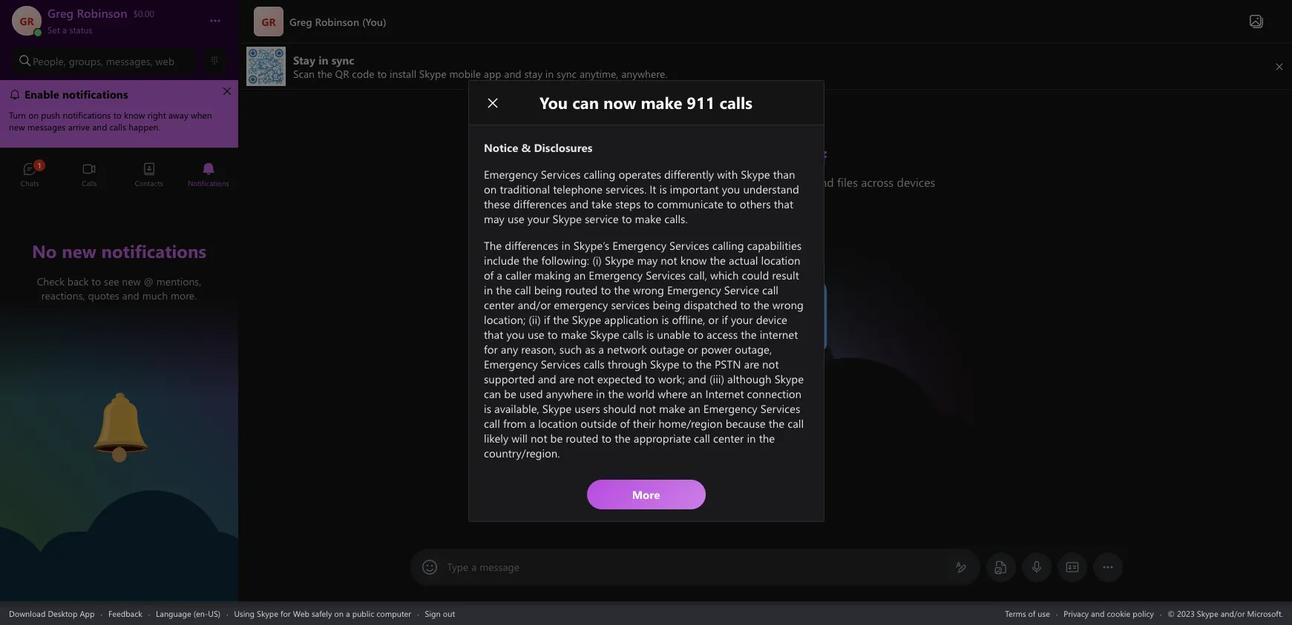 Task type: describe. For each thing, give the bounding box(es) containing it.
web
[[293, 608, 309, 619]]

download
[[9, 608, 46, 619]]

language
[[156, 608, 191, 619]]

us)
[[208, 608, 220, 619]]

people,
[[33, 54, 66, 68]]

feedback
[[108, 608, 142, 619]]

sign out
[[425, 608, 455, 619]]

using skype for web safely on a public computer link
[[234, 608, 411, 619]]

policy
[[1133, 608, 1154, 619]]

on
[[334, 608, 344, 619]]

for
[[281, 608, 291, 619]]

terms of use
[[1005, 608, 1050, 619]]

set a status button
[[48, 21, 194, 36]]

language (en-us) link
[[156, 608, 220, 619]]

type
[[447, 560, 469, 574]]

a for message
[[471, 560, 477, 574]]

message
[[480, 560, 520, 574]]

(en-
[[193, 608, 208, 619]]

type a message
[[447, 560, 520, 574]]

terms
[[1005, 608, 1026, 619]]

Type a message text field
[[448, 560, 943, 576]]

sign
[[425, 608, 441, 619]]

bell
[[75, 387, 94, 402]]

status
[[69, 24, 92, 36]]

download desktop app link
[[9, 608, 95, 619]]

web
[[155, 54, 175, 68]]

terms of use link
[[1005, 608, 1050, 619]]



Task type: locate. For each thing, give the bounding box(es) containing it.
privacy and cookie policy
[[1064, 608, 1154, 619]]

app
[[80, 608, 95, 619]]

a for status
[[62, 24, 67, 36]]

0 vertical spatial a
[[62, 24, 67, 36]]

of
[[1028, 608, 1036, 619]]

people, groups, messages, web button
[[12, 48, 197, 74]]

a right type
[[471, 560, 477, 574]]

skype
[[257, 608, 278, 619]]

2 vertical spatial a
[[346, 608, 350, 619]]

a right on
[[346, 608, 350, 619]]

using skype for web safely on a public computer
[[234, 608, 411, 619]]

privacy and cookie policy link
[[1064, 608, 1154, 619]]

download desktop app
[[9, 608, 95, 619]]

set
[[48, 24, 60, 36]]

and
[[1091, 608, 1105, 619]]

computer
[[376, 608, 411, 619]]

out
[[443, 608, 455, 619]]

language (en-us)
[[156, 608, 220, 619]]

a right set
[[62, 24, 67, 36]]

use
[[1038, 608, 1050, 619]]

public
[[352, 608, 374, 619]]

groups,
[[69, 54, 103, 68]]

messages,
[[106, 54, 153, 68]]

0 horizontal spatial a
[[62, 24, 67, 36]]

2 horizontal spatial a
[[471, 560, 477, 574]]

cookie
[[1107, 608, 1131, 619]]

a inside button
[[62, 24, 67, 36]]

desktop
[[48, 608, 78, 619]]

1 vertical spatial a
[[471, 560, 477, 574]]

privacy
[[1064, 608, 1089, 619]]

1 horizontal spatial a
[[346, 608, 350, 619]]

using
[[234, 608, 255, 619]]

safely
[[312, 608, 332, 619]]

set a status
[[48, 24, 92, 36]]

sign out link
[[425, 608, 455, 619]]

feedback link
[[108, 608, 142, 619]]

a
[[62, 24, 67, 36], [471, 560, 477, 574], [346, 608, 350, 619]]

people, groups, messages, web
[[33, 54, 175, 68]]

tab list
[[0, 156, 238, 197]]



Task type: vqa. For each thing, say whether or not it's contained in the screenshot.
reacts
no



